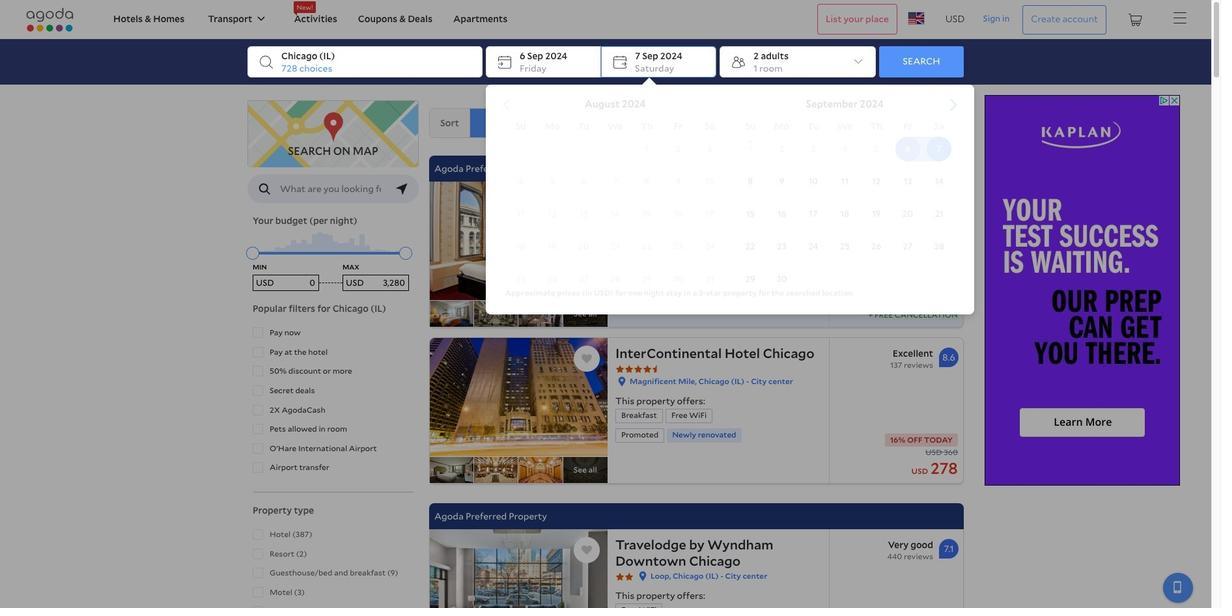 Task type: vqa. For each thing, say whether or not it's contained in the screenshot.
Add to saved list image
yes



Task type: describe. For each thing, give the bounding box(es) containing it.
mon aug 19 2024 cell
[[537, 234, 568, 259]]

english image
[[908, 12, 925, 25]]

list-filter-item-label-4 checkbox
[[253, 405, 263, 415]]

list-filter-item-label-2 checkbox
[[253, 549, 263, 559]]

heading for "mon sep 02 2024" cell
[[735, 98, 955, 117]]

fri aug 16 2024 cell
[[663, 202, 694, 227]]

12 image
[[855, 58, 862, 66]]

sun aug 11 2024 cell
[[505, 202, 537, 227]]

Pay now checkbox
[[253, 326, 412, 340]]

4.5 stars out of 5 image
[[615, 364, 661, 377]]

Resort checkbox
[[253, 547, 412, 561]]

thu aug 22 2024 cell
[[631, 234, 663, 259]]

wed aug 21 2024 cell
[[600, 234, 631, 259]]

Pay at the hotel checkbox
[[253, 345, 412, 359]]

2.5 stars out of 5 image
[[615, 209, 643, 222]]

tue aug 06 2024 cell
[[568, 169, 600, 194]]

wed aug 28 2024 cell
[[600, 267, 631, 300]]

50% discount or more checkbox
[[253, 364, 412, 378]]

thu aug 15 2024 cell
[[631, 202, 663, 227]]

1 row group from the left
[[505, 137, 726, 300]]

tue sep 03 2024 cell
[[798, 137, 829, 162]]

mon aug 12 2024 cell
[[537, 202, 568, 227]]

advertisement region
[[985, 95, 1180, 486]]

sat aug 24 2024 cell
[[694, 234, 726, 259]]

list-filter-item-label-9 checkbox
[[253, 587, 263, 598]]

list-filter-item-label-6 checkbox
[[253, 443, 263, 454]]

fri aug 23 2024 cell
[[663, 234, 694, 259]]

list-filter-item-label-0 checkbox for pay now option
[[253, 328, 263, 338]]

primary logo image
[[21, 7, 79, 32]]

tue aug 13 2024 cell
[[568, 202, 600, 227]]

sat aug 10 2024 cell
[[694, 169, 726, 194]]

mon aug 05 2024 cell
[[537, 169, 568, 194]]

tue aug 27 2024 cell
[[568, 267, 600, 300]]

Motel checkbox
[[253, 585, 412, 599]]

sat aug 31 2024 cell
[[694, 267, 726, 300]]

Minimum price filter text field
[[253, 275, 319, 291]]

1 grid from the left
[[505, 98, 726, 300]]

sat aug 17 2024 cell
[[694, 202, 726, 227]]

sat sep 07 2024 cell
[[924, 137, 955, 169]]

Airport transfer checkbox
[[253, 461, 412, 475]]

thu sep 05 2024 cell
[[861, 137, 892, 162]]

2 stars out of 5 image
[[615, 573, 634, 585]]

Hotel checkbox
[[253, 528, 412, 542]]



Task type: locate. For each thing, give the bounding box(es) containing it.
Pets allowed in room checkbox
[[253, 422, 412, 436]]

What are you looking for? text field
[[279, 175, 382, 203]]

2X AgodaCash checkbox
[[253, 403, 412, 417]]

list-filter-item-label-1 checkbox
[[253, 347, 263, 357]]

list-filter-item-label-5 checkbox
[[253, 424, 263, 435]]

thu aug 08 2024 cell
[[631, 169, 663, 194]]

list-filter-item-label-0 checkbox up list-filter-item-label-2 option
[[253, 530, 263, 540]]

fri sep 06 2024 cell
[[892, 137, 924, 169]]

Hostel checkbox
[[253, 605, 412, 608]]

fri aug 09 2024 cell
[[663, 169, 694, 194]]

wed sep 04 2024 cell
[[829, 137, 861, 162]]

2 add to saved list image from the top
[[582, 545, 592, 556]]

previous month image
[[501, 98, 514, 111]]

list-filter-item-label-0 checkbox inside hotel checkbox
[[253, 530, 263, 540]]

thu aug 01 2024 cell
[[631, 137, 663, 162]]

sun sep 01 2024 cell
[[735, 137, 766, 162]]

list-filter-item-label-7 checkbox
[[253, 463, 263, 473]]

wed aug 14 2024 cell
[[600, 202, 631, 227]]

mon aug 26 2024 cell
[[537, 267, 568, 300]]

wed aug 07 2024 cell
[[600, 169, 631, 194]]

sun sep 29 2024 cell
[[735, 267, 766, 300]]

grid
[[505, 98, 726, 300], [735, 98, 955, 300]]

dialog
[[486, 78, 974, 333]]

Guesthouse/bed and breakfast checkbox
[[253, 566, 412, 580]]

add to saved list image
[[582, 354, 592, 364], [582, 545, 592, 556]]

1 horizontal spatial row group
[[735, 137, 955, 300]]

AI Search text field
[[864, 109, 927, 137]]

1 vertical spatial list-filter-item-label-0 checkbox
[[253, 530, 263, 540]]

list-filter-item-label-2 checkbox
[[253, 366, 263, 377]]

heading up thu aug 01 2024 cell
[[505, 98, 726, 117]]

row inside row group
[[735, 267, 955, 300]]

1 heading from the left
[[505, 98, 726, 117]]

Maximum price filter text field
[[343, 275, 409, 291]]

0 horizontal spatial grid
[[505, 98, 726, 300]]

fri aug 30 2024 cell
[[663, 267, 694, 300]]

heading
[[505, 98, 726, 117], [735, 98, 955, 117]]

0 horizontal spatial heading
[[505, 98, 726, 117]]

row group
[[505, 137, 726, 300], [735, 137, 955, 300]]

0 vertical spatial add to saved list image
[[582, 354, 592, 364]]

Secret deals checkbox
[[253, 384, 412, 398]]

1 horizontal spatial grid
[[735, 98, 955, 300]]

1 horizontal spatial heading
[[735, 98, 955, 117]]

list-filter-item-label-0 checkbox up the list-filter-item-label-1 option
[[253, 328, 263, 338]]

1 vertical spatial add to saved list image
[[582, 545, 592, 556]]

list-filter-item-label-0 checkbox for hotel checkbox
[[253, 530, 263, 540]]

1 add to saved list image from the top
[[582, 354, 592, 364]]

2 heading from the left
[[735, 98, 955, 117]]

row
[[505, 117, 726, 137], [735, 117, 955, 137], [505, 137, 726, 169], [735, 137, 955, 169], [505, 169, 726, 202], [735, 169, 955, 202], [505, 202, 726, 234], [735, 202, 955, 234], [505, 234, 726, 267], [735, 234, 955, 267], [505, 267, 726, 300], [735, 267, 955, 300]]

mon sep 02 2024 cell
[[766, 137, 798, 162]]

tue aug 20 2024 cell
[[568, 234, 600, 259]]

next month image
[[947, 98, 960, 111]]

1 list-filter-item-label-0 checkbox from the top
[[253, 328, 263, 338]]

heading for the fri aug 02 2024 cell
[[505, 98, 726, 117]]

2 list-filter-item-label-0 checkbox from the top
[[253, 530, 263, 540]]

heading up wed sep 04 2024 cell
[[735, 98, 955, 117]]

0 vertical spatial list-filter-item-label-0 checkbox
[[253, 328, 263, 338]]

list-filter-item-label-4 checkbox
[[253, 568, 263, 578]]

sun aug 18 2024 cell
[[505, 234, 537, 259]]

tab list
[[429, 108, 825, 138]]

fri aug 02 2024 cell
[[663, 137, 694, 162]]

2 grid from the left
[[735, 98, 955, 300]]

sun aug 04 2024 cell
[[505, 169, 537, 194]]

list item
[[429, 100, 964, 608]]

list-filter-item-label-0 checkbox inside pay now option
[[253, 328, 263, 338]]

thu aug 29 2024 cell
[[631, 267, 663, 300]]

0 horizontal spatial row group
[[505, 137, 726, 300]]

list-filter-item-label-8 checkbox
[[253, 607, 263, 608]]

mon sep 30 2024 cell
[[766, 267, 798, 300]]

sun aug 25 2024 cell
[[505, 267, 537, 300]]

list-filter-item-label-0 checkbox
[[253, 328, 263, 338], [253, 530, 263, 540]]

sat aug 03 2024 cell
[[694, 137, 726, 162]]

list-filter-item-label-3 checkbox
[[253, 386, 263, 396]]

2 row group from the left
[[735, 137, 955, 300]]

O'Hare International Airport checkbox
[[253, 441, 412, 456]]



